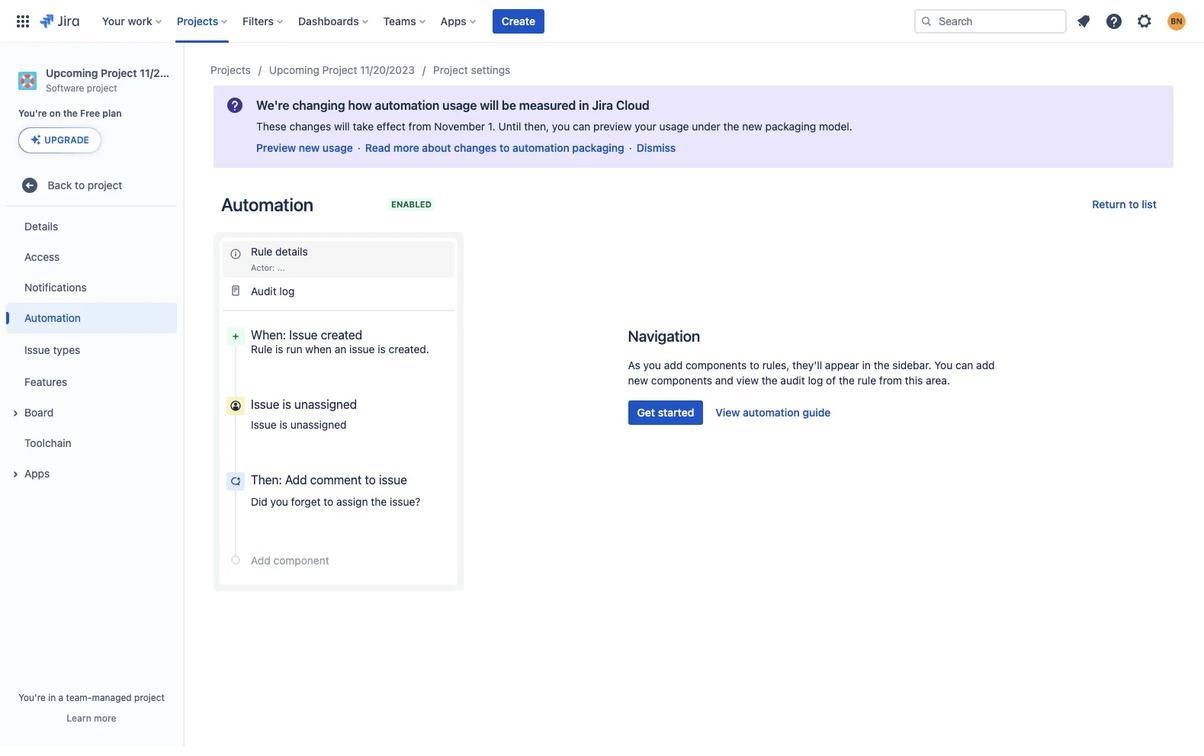 Task type: describe. For each thing, give the bounding box(es) containing it.
how
[[348, 98, 372, 112]]

view automation guide link
[[707, 400, 840, 425]]

november
[[434, 120, 485, 133]]

team-
[[66, 692, 92, 703]]

features link
[[6, 367, 177, 398]]

area.
[[926, 374, 950, 387]]

rule inside when: issue created rule is run when an issue is created.
[[251, 343, 273, 355]]

toolchain
[[24, 436, 71, 449]]

expand image for apps
[[6, 465, 24, 484]]

run
[[286, 343, 302, 355]]

in for measured
[[579, 98, 589, 112]]

teams button
[[379, 9, 432, 33]]

types
[[53, 343, 80, 356]]

dashboards button
[[294, 9, 374, 33]]

preview
[[594, 120, 632, 133]]

apps button
[[6, 459, 177, 489]]

is left created.
[[378, 343, 386, 355]]

project inside upcoming project 11/20/2023 software project
[[87, 82, 117, 94]]

0 horizontal spatial will
[[334, 120, 350, 133]]

view
[[737, 374, 759, 387]]

actor:
[[251, 262, 275, 272]]

jira
[[592, 98, 613, 112]]

rule
[[858, 374, 877, 387]]

apps inside button
[[24, 467, 50, 480]]

back to project
[[48, 178, 122, 191]]

new inside as you add components to rules, they'll appear in the sidebar. you can add new components and view the audit log of the rule from this area.
[[628, 374, 648, 387]]

appswitcher icon image
[[14, 12, 32, 30]]

then,
[[524, 120, 549, 133]]

upgrade
[[44, 134, 89, 146]]

issue inside issue types link
[[24, 343, 50, 356]]

projects link
[[211, 61, 251, 79]]

back to project link
[[6, 170, 177, 201]]

is up add in the left bottom of the page
[[280, 418, 288, 431]]

you for navigation
[[644, 359, 661, 371]]

to down then: add comment to issue
[[324, 495, 334, 508]]

2 vertical spatial usage
[[323, 141, 353, 154]]

you're on the free plan
[[18, 108, 122, 119]]

1 horizontal spatial automation
[[221, 194, 314, 215]]

return to list button
[[1083, 192, 1166, 217]]

details
[[24, 220, 58, 232]]

get
[[637, 406, 655, 419]]

1.
[[488, 120, 496, 133]]

return
[[1093, 198, 1126, 211]]

free
[[80, 108, 100, 119]]

rules,
[[763, 359, 790, 371]]

packaging inside we're changing how automation usage will be measured in jira cloud these changes will take effect from november 1. until then, you can preview your usage under the new packaging model.
[[766, 120, 816, 133]]

model.
[[819, 120, 853, 133]]

issue inside when: issue created rule is run when an issue is created.
[[349, 343, 375, 355]]

in for appear
[[862, 359, 871, 371]]

search image
[[921, 15, 933, 27]]

they'll
[[793, 359, 822, 371]]

effect
[[377, 120, 406, 133]]

forget
[[291, 495, 321, 508]]

apps button
[[436, 9, 482, 33]]

did you forget to assign the issue?
[[251, 495, 421, 508]]

of
[[826, 374, 836, 387]]

board
[[24, 406, 54, 419]]

your
[[635, 120, 657, 133]]

details link
[[6, 211, 177, 242]]

changing
[[292, 98, 345, 112]]

managed
[[92, 692, 132, 703]]

we're
[[256, 98, 290, 112]]

your work button
[[97, 9, 168, 33]]

a
[[58, 692, 63, 703]]

create
[[502, 14, 535, 27]]

2 horizontal spatial automation
[[743, 406, 800, 419]]

filters button
[[238, 9, 289, 33]]

can inside we're changing how automation usage will be measured in jira cloud these changes will take effect from november 1. until then, you can preview your usage under the new packaging model.
[[573, 120, 591, 133]]

upcoming for upcoming project 11/20/2023 software project
[[46, 66, 98, 79]]

11/20/2023 for upcoming project 11/20/2023
[[360, 63, 415, 76]]

to down the "until"
[[500, 141, 510, 154]]

this
[[905, 374, 923, 387]]

when
[[305, 343, 332, 355]]

changes inside we're changing how automation usage will be measured in jira cloud these changes will take effect from november 1. until then, you can preview your usage under the new packaging model.
[[289, 120, 331, 133]]

the right on
[[63, 108, 78, 119]]

rule details actor: ...
[[251, 245, 308, 272]]

view automation guide
[[716, 406, 831, 419]]

plan
[[102, 108, 122, 119]]

when:
[[251, 328, 286, 342]]

return to list
[[1093, 198, 1157, 211]]

Search field
[[915, 9, 1067, 33]]

enabled
[[391, 199, 432, 209]]

we're changing how automation usage will be measured in jira cloud these changes will take effect from november 1. until then, you can preview your usage under the new packaging model.
[[256, 98, 853, 133]]

1 horizontal spatial will
[[480, 98, 499, 112]]

rule inside rule details actor: ...
[[251, 245, 273, 258]]

issue types link
[[6, 333, 177, 367]]

1 vertical spatial new
[[299, 141, 320, 154]]

issue types
[[24, 343, 80, 356]]

did
[[251, 495, 268, 508]]

project for upcoming project 11/20/2023 software project
[[101, 66, 137, 79]]

1 vertical spatial unassigned
[[290, 418, 347, 431]]

read
[[365, 141, 391, 154]]

the right of
[[839, 374, 855, 387]]

then:
[[251, 473, 282, 487]]

1 horizontal spatial issue
[[379, 473, 407, 487]]

your work
[[102, 14, 152, 27]]

preview new usage · read more about changes to automation packaging · dismiss
[[256, 141, 676, 154]]

teams
[[383, 14, 416, 27]]

as
[[628, 359, 641, 371]]

about
[[422, 141, 451, 154]]

banner containing your work
[[0, 0, 1204, 43]]

sidebar navigation image
[[166, 61, 200, 92]]

2 · from the left
[[629, 141, 632, 154]]

issue inside when: issue created rule is run when an issue is created.
[[289, 328, 318, 342]]

settings
[[471, 63, 511, 76]]

automation link
[[6, 303, 177, 333]]

help image
[[1105, 12, 1124, 30]]

issue is unassigned issue is unassigned
[[251, 397, 357, 431]]

list
[[1142, 198, 1157, 211]]

assign
[[336, 495, 368, 508]]

can inside as you add components to rules, they'll appear in the sidebar. you can add new components and view the audit log of the rule from this area.
[[956, 359, 974, 371]]

project settings
[[433, 63, 511, 76]]

issue up then:
[[251, 418, 277, 431]]

1 vertical spatial packaging
[[572, 141, 625, 154]]

dismiss
[[637, 141, 676, 154]]



Task type: locate. For each thing, give the bounding box(es) containing it.
1 horizontal spatial more
[[394, 141, 419, 154]]

get started
[[637, 406, 694, 419]]

...
[[277, 262, 285, 272]]

1 vertical spatial in
[[862, 359, 871, 371]]

create button
[[493, 9, 545, 33]]

1 horizontal spatial changes
[[454, 141, 497, 154]]

in left a
[[48, 692, 56, 703]]

you're for you're in a team-managed project
[[18, 692, 46, 703]]

preview
[[256, 141, 296, 154]]

the down rules,
[[762, 374, 778, 387]]

2 horizontal spatial you
[[644, 359, 661, 371]]

more inside button
[[94, 712, 116, 724]]

you're left on
[[18, 108, 47, 119]]

1 vertical spatial changes
[[454, 141, 497, 154]]

0 horizontal spatial can
[[573, 120, 591, 133]]

· left dismiss at the top right of the page
[[629, 141, 632, 154]]

to inside as you add components to rules, they'll appear in the sidebar. you can add new components and view the audit log of the rule from this area.
[[750, 359, 760, 371]]

1 rule from the top
[[251, 245, 273, 258]]

group
[[6, 207, 177, 494]]

projects for projects popup button
[[177, 14, 218, 27]]

read more about changes to automation packaging button
[[365, 140, 625, 156]]

0 horizontal spatial new
[[299, 141, 320, 154]]

usage up november
[[443, 98, 477, 112]]

projects right work
[[177, 14, 218, 27]]

issue up issue?
[[379, 473, 407, 487]]

automation down audit
[[743, 406, 800, 419]]

you inside we're changing how automation usage will be measured in jira cloud these changes will take effect from november 1. until then, you can preview your usage under the new packaging model.
[[552, 120, 570, 133]]

2 horizontal spatial usage
[[659, 120, 689, 133]]

0 vertical spatial expand image
[[6, 404, 24, 423]]

in inside as you add components to rules, they'll appear in the sidebar. you can add new components and view the audit log of the rule from this area.
[[862, 359, 871, 371]]

2 vertical spatial automation
[[743, 406, 800, 419]]

audit
[[781, 374, 805, 387]]

work
[[128, 14, 152, 27]]

11/20/2023 down work
[[140, 66, 197, 79]]

from inside as you add components to rules, they'll appear in the sidebar. you can add new components and view the audit log of the rule from this area.
[[879, 374, 902, 387]]

from left this
[[879, 374, 902, 387]]

to left the "list"
[[1129, 198, 1139, 211]]

the inside we're changing how automation usage will be measured in jira cloud these changes will take effect from november 1. until then, you can preview your usage under the new packaging model.
[[724, 120, 740, 133]]

expand image inside board button
[[6, 404, 24, 423]]

can left preview
[[573, 120, 591, 133]]

1 vertical spatial automation
[[513, 141, 570, 154]]

2 horizontal spatial new
[[742, 120, 763, 133]]

project up how
[[322, 63, 357, 76]]

more down managed at left
[[94, 712, 116, 724]]

log inside button
[[280, 284, 295, 297]]

you inside as you add components to rules, they'll appear in the sidebar. you can add new components and view the audit log of the rule from this area.
[[644, 359, 661, 371]]

0 horizontal spatial you
[[270, 495, 288, 508]]

project inside "link"
[[433, 63, 468, 76]]

the
[[63, 108, 78, 119], [724, 120, 740, 133], [874, 359, 890, 371], [762, 374, 778, 387], [839, 374, 855, 387], [371, 495, 387, 508]]

appear
[[825, 359, 860, 371]]

log left of
[[808, 374, 823, 387]]

components
[[686, 359, 747, 371], [651, 374, 713, 387]]

log right 'audit'
[[280, 284, 295, 297]]

automation inside we're changing how automation usage will be measured in jira cloud these changes will take effect from november 1. until then, you can preview your usage under the new packaging model.
[[375, 98, 440, 112]]

to inside button
[[1129, 198, 1139, 211]]

11/20/2023 inside upcoming project 11/20/2023 software project
[[140, 66, 197, 79]]

2 horizontal spatial in
[[862, 359, 871, 371]]

new down as
[[628, 374, 648, 387]]

new inside we're changing how automation usage will be measured in jira cloud these changes will take effect from november 1. until then, you can preview your usage under the new packaging model.
[[742, 120, 763, 133]]

rule up actor:
[[251, 245, 273, 258]]

issue left types
[[24, 343, 50, 356]]

0 vertical spatial will
[[480, 98, 499, 112]]

2 add from the left
[[977, 359, 995, 371]]

0 horizontal spatial in
[[48, 692, 56, 703]]

you right did
[[270, 495, 288, 508]]

1 horizontal spatial add
[[977, 359, 995, 371]]

expand image inside apps button
[[6, 465, 24, 484]]

new right preview
[[299, 141, 320, 154]]

1 vertical spatial expand image
[[6, 465, 24, 484]]

upcoming inside upcoming project 11/20/2023 software project
[[46, 66, 98, 79]]

until
[[499, 120, 521, 133]]

unassigned
[[294, 397, 357, 411], [290, 418, 347, 431]]

settings image
[[1136, 12, 1154, 30]]

2 rule from the top
[[251, 343, 273, 355]]

cloud
[[616, 98, 650, 112]]

rule down when:
[[251, 343, 273, 355]]

1 vertical spatial project
[[88, 178, 122, 191]]

you're left a
[[18, 692, 46, 703]]

0 vertical spatial you're
[[18, 108, 47, 119]]

unassigned up then: add comment to issue
[[290, 418, 347, 431]]

1 vertical spatial you
[[644, 359, 661, 371]]

project inside upcoming project 11/20/2023 software project
[[101, 66, 137, 79]]

notifications image
[[1075, 12, 1093, 30]]

expand image for board
[[6, 404, 24, 423]]

usage up dismiss at the top right of the page
[[659, 120, 689, 133]]

notifications
[[24, 281, 87, 294]]

in up rule
[[862, 359, 871, 371]]

0 vertical spatial in
[[579, 98, 589, 112]]

0 horizontal spatial 11/20/2023
[[140, 66, 197, 79]]

back
[[48, 178, 72, 191]]

0 vertical spatial changes
[[289, 120, 331, 133]]

you
[[935, 359, 953, 371]]

projects right "sidebar navigation" "image"
[[211, 63, 251, 76]]

jira image
[[40, 12, 79, 30], [40, 12, 79, 30]]

0 horizontal spatial usage
[[323, 141, 353, 154]]

1 vertical spatial automation
[[24, 311, 81, 324]]

new right "under" on the top right of page
[[742, 120, 763, 133]]

upcoming project 11/20/2023 software project
[[46, 66, 197, 94]]

1 you're from the top
[[18, 108, 47, 119]]

2 vertical spatial you
[[270, 495, 288, 508]]

automation down "notifications"
[[24, 311, 81, 324]]

audit log button
[[223, 278, 455, 304]]

you right then,
[[552, 120, 570, 133]]

11/20/2023 for upcoming project 11/20/2023 software project
[[140, 66, 197, 79]]

2 vertical spatial project
[[134, 692, 165, 703]]

apps right teams dropdown button
[[441, 14, 467, 27]]

notifications link
[[6, 272, 177, 303]]

0 vertical spatial automation
[[221, 194, 314, 215]]

can
[[573, 120, 591, 133], [956, 359, 974, 371]]

upgrade button
[[19, 128, 101, 153]]

guide
[[803, 406, 831, 419]]

2 you're from the top
[[18, 692, 46, 703]]

the up rule
[[874, 359, 890, 371]]

0 horizontal spatial project
[[101, 66, 137, 79]]

access link
[[6, 242, 177, 272]]

project up details "link" at left
[[88, 178, 122, 191]]

sidebar.
[[893, 359, 932, 371]]

11/20/2023 inside 'link'
[[360, 63, 415, 76]]

and
[[715, 374, 734, 387]]

issue up run
[[289, 328, 318, 342]]

0 vertical spatial can
[[573, 120, 591, 133]]

0 vertical spatial rule
[[251, 245, 273, 258]]

in inside we're changing how automation usage will be measured in jira cloud these changes will take effect from november 1. until then, you can preview your usage under the new packaging model.
[[579, 98, 589, 112]]

project up plan
[[87, 82, 117, 94]]

software
[[46, 82, 84, 94]]

0 vertical spatial project
[[87, 82, 117, 94]]

you right as
[[644, 359, 661, 371]]

from inside we're changing how automation usage will be measured in jira cloud these changes will take effect from november 1. until then, you can preview your usage under the new packaging model.
[[409, 120, 431, 133]]

upcoming project 11/20/2023 link
[[269, 61, 415, 79]]

get started button
[[628, 400, 704, 425]]

details
[[275, 245, 308, 258]]

unassigned down the when
[[294, 397, 357, 411]]

0 vertical spatial components
[[686, 359, 747, 371]]

1 horizontal spatial from
[[879, 374, 902, 387]]

created
[[321, 328, 362, 342]]

features
[[24, 375, 67, 388]]

upcoming project 11/20/2023
[[269, 63, 415, 76]]

more down effect
[[394, 141, 419, 154]]

1 vertical spatial more
[[94, 712, 116, 724]]

navigation
[[628, 327, 700, 345]]

projects inside projects popup button
[[177, 14, 218, 27]]

components up and
[[686, 359, 747, 371]]

components up 'started'
[[651, 374, 713, 387]]

apps
[[441, 14, 467, 27], [24, 467, 50, 480]]

started
[[658, 406, 694, 419]]

0 vertical spatial apps
[[441, 14, 467, 27]]

1 expand image from the top
[[6, 404, 24, 423]]

will left take
[[334, 120, 350, 133]]

primary element
[[9, 0, 915, 42]]

11/20/2023 up how
[[360, 63, 415, 76]]

0 vertical spatial automation
[[375, 98, 440, 112]]

expand image up 'toolchain'
[[6, 404, 24, 423]]

log inside as you add components to rules, they'll appear in the sidebar. you can add new components and view the audit log of the rule from this area.
[[808, 374, 823, 387]]

1 horizontal spatial packaging
[[766, 120, 816, 133]]

1 vertical spatial apps
[[24, 467, 50, 480]]

1 horizontal spatial ·
[[629, 141, 632, 154]]

comment
[[310, 473, 362, 487]]

11/20/2023
[[360, 63, 415, 76], [140, 66, 197, 79]]

automation inside the automation link
[[24, 311, 81, 324]]

0 horizontal spatial upcoming
[[46, 66, 98, 79]]

project left the settings
[[433, 63, 468, 76]]

0 vertical spatial packaging
[[766, 120, 816, 133]]

will
[[480, 98, 499, 112], [334, 120, 350, 133]]

0 vertical spatial more
[[394, 141, 419, 154]]

upcoming inside 'link'
[[269, 63, 320, 76]]

to
[[500, 141, 510, 154], [75, 178, 85, 191], [1129, 198, 1139, 211], [750, 359, 760, 371], [365, 473, 376, 487], [324, 495, 334, 508]]

· left read
[[358, 141, 361, 154]]

upcoming up software
[[46, 66, 98, 79]]

from up about
[[409, 120, 431, 133]]

0 horizontal spatial issue
[[349, 343, 375, 355]]

0 horizontal spatial more
[[94, 712, 116, 724]]

be
[[502, 98, 516, 112]]

usage
[[443, 98, 477, 112], [659, 120, 689, 133], [323, 141, 353, 154]]

in left 'jira'
[[579, 98, 589, 112]]

1 vertical spatial projects
[[211, 63, 251, 76]]

you're for you're on the free plan
[[18, 108, 47, 119]]

packaging down preview
[[572, 141, 625, 154]]

1 horizontal spatial project
[[322, 63, 357, 76]]

dismiss button
[[637, 140, 676, 156]]

0 vertical spatial unassigned
[[294, 397, 357, 411]]

1 vertical spatial components
[[651, 374, 713, 387]]

created.
[[389, 343, 429, 355]]

project for upcoming project 11/20/2023
[[322, 63, 357, 76]]

issue down when:
[[251, 397, 279, 411]]

in
[[579, 98, 589, 112], [862, 359, 871, 371], [48, 692, 56, 703]]

automation up effect
[[375, 98, 440, 112]]

the left issue?
[[371, 495, 387, 508]]

project
[[322, 63, 357, 76], [433, 63, 468, 76], [101, 66, 137, 79]]

is left run
[[275, 343, 283, 355]]

apps inside popup button
[[441, 14, 467, 27]]

log
[[280, 284, 295, 297], [808, 374, 823, 387]]

0 horizontal spatial changes
[[289, 120, 331, 133]]

project settings link
[[433, 61, 511, 79]]

project inside 'link'
[[322, 63, 357, 76]]

1 horizontal spatial 11/20/2023
[[360, 63, 415, 76]]

issue?
[[390, 495, 421, 508]]

1 · from the left
[[358, 141, 361, 154]]

0 vertical spatial from
[[409, 120, 431, 133]]

1 horizontal spatial usage
[[443, 98, 477, 112]]

to up the "assign"
[[365, 473, 376, 487]]

1 vertical spatial from
[[879, 374, 902, 387]]

2 vertical spatial new
[[628, 374, 648, 387]]

when: issue created rule is run when an issue is created.
[[251, 328, 429, 355]]

0 vertical spatial usage
[[443, 98, 477, 112]]

1 add from the left
[[664, 359, 683, 371]]

projects for projects link
[[211, 63, 251, 76]]

your profile and settings image
[[1168, 12, 1186, 30]]

0 horizontal spatial ·
[[358, 141, 361, 154]]

1 horizontal spatial automation
[[513, 141, 570, 154]]

2 expand image from the top
[[6, 465, 24, 484]]

0 horizontal spatial add
[[664, 359, 683, 371]]

expand image
[[6, 404, 24, 423], [6, 465, 24, 484]]

will left be
[[480, 98, 499, 112]]

audit
[[251, 284, 277, 297]]

learn more button
[[67, 712, 116, 725]]

toolchain link
[[6, 428, 177, 459]]

1 horizontal spatial log
[[808, 374, 823, 387]]

to right back in the top left of the page
[[75, 178, 85, 191]]

project up plan
[[101, 66, 137, 79]]

1 horizontal spatial upcoming
[[269, 63, 320, 76]]

you're in a team-managed project
[[18, 692, 165, 703]]

audit log
[[251, 284, 295, 297]]

to up the view
[[750, 359, 760, 371]]

packaging left model.
[[766, 120, 816, 133]]

2 vertical spatial in
[[48, 692, 56, 703]]

expand image down 'toolchain'
[[6, 465, 24, 484]]

issue
[[349, 343, 375, 355], [379, 473, 407, 487]]

0 horizontal spatial packaging
[[572, 141, 625, 154]]

1 vertical spatial issue
[[379, 473, 407, 487]]

can right 'you'
[[956, 359, 974, 371]]

1 vertical spatial will
[[334, 120, 350, 133]]

changes up preview new usage button
[[289, 120, 331, 133]]

apps down 'toolchain'
[[24, 467, 50, 480]]

learn
[[67, 712, 91, 724]]

0 horizontal spatial automation
[[375, 98, 440, 112]]

1 vertical spatial usage
[[659, 120, 689, 133]]

1 vertical spatial can
[[956, 359, 974, 371]]

1 vertical spatial log
[[808, 374, 823, 387]]

add down navigation
[[664, 359, 683, 371]]

rule
[[251, 245, 273, 258], [251, 343, 273, 355]]

issue right an
[[349, 343, 375, 355]]

the right "under" on the top right of page
[[724, 120, 740, 133]]

upcoming for upcoming project 11/20/2023
[[269, 63, 320, 76]]

0 vertical spatial you
[[552, 120, 570, 133]]

automation down then,
[[513, 141, 570, 154]]

automation
[[375, 98, 440, 112], [513, 141, 570, 154], [743, 406, 800, 419]]

0 vertical spatial log
[[280, 284, 295, 297]]

dashboards
[[298, 14, 359, 27]]

0 vertical spatial projects
[[177, 14, 218, 27]]

0 vertical spatial new
[[742, 120, 763, 133]]

these
[[256, 120, 287, 133]]

an
[[335, 343, 347, 355]]

add right 'you'
[[977, 359, 995, 371]]

2 horizontal spatial project
[[433, 63, 468, 76]]

1 horizontal spatial apps
[[441, 14, 467, 27]]

0 horizontal spatial log
[[280, 284, 295, 297]]

1 horizontal spatial new
[[628, 374, 648, 387]]

1 vertical spatial you're
[[18, 692, 46, 703]]

1 vertical spatial rule
[[251, 343, 273, 355]]

banner
[[0, 0, 1204, 43]]

filters
[[243, 14, 274, 27]]

1 horizontal spatial in
[[579, 98, 589, 112]]

upcoming up we're
[[269, 63, 320, 76]]

1 horizontal spatial can
[[956, 359, 974, 371]]

group containing details
[[6, 207, 177, 494]]

projects
[[177, 14, 218, 27], [211, 63, 251, 76]]

usage down take
[[323, 141, 353, 154]]

project right managed at left
[[134, 692, 165, 703]]

add
[[285, 473, 307, 487]]

measured
[[519, 98, 576, 112]]

0 horizontal spatial apps
[[24, 467, 50, 480]]

changes down november
[[454, 141, 497, 154]]

0 horizontal spatial automation
[[24, 311, 81, 324]]

1 horizontal spatial you
[[552, 120, 570, 133]]

automation up details
[[221, 194, 314, 215]]

0 vertical spatial issue
[[349, 343, 375, 355]]

you for then: add comment to issue
[[270, 495, 288, 508]]

is down run
[[283, 397, 291, 411]]

0 horizontal spatial from
[[409, 120, 431, 133]]



Task type: vqa. For each thing, say whether or not it's contained in the screenshot.
the left More
yes



